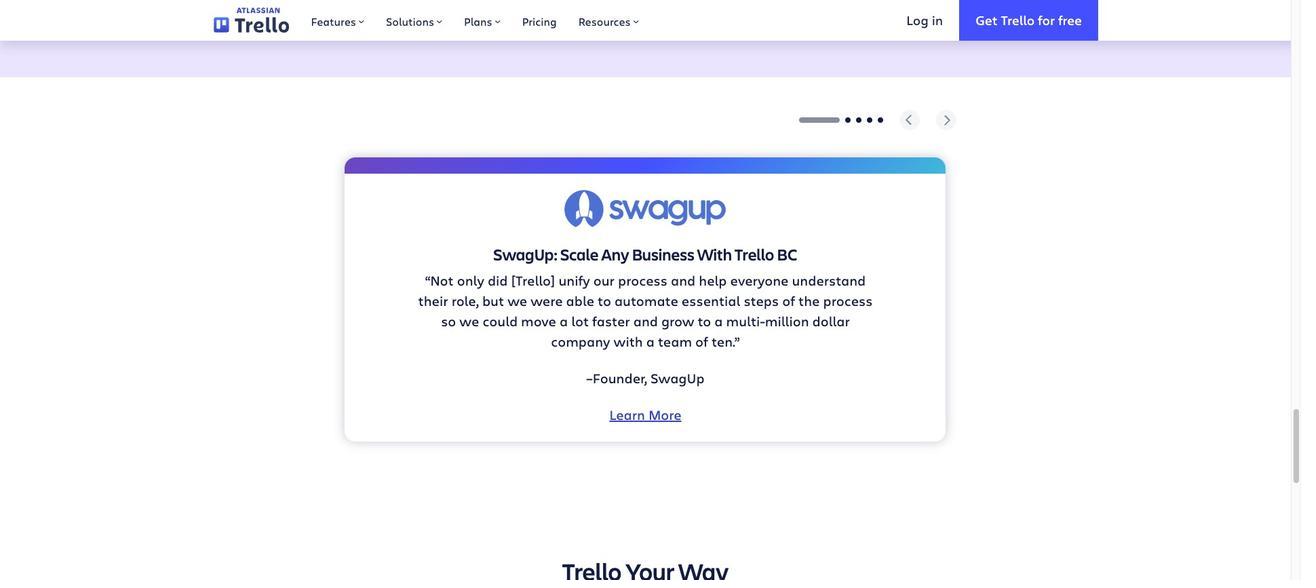 Task type: locate. For each thing, give the bounding box(es) containing it.
for
[[1038, 11, 1055, 28]]

but
[[482, 291, 504, 310]]

solutions button
[[375, 0, 453, 41]]

swagup: scale any business with trello bc "not only did [trello] unify our process and help everyone understand their role, but we were able to automate essential steps of the process so we could move a lot faster and grow to a multi-million dollar company with a team of ten."
[[418, 243, 873, 351]]

1 vertical spatial we
[[460, 312, 479, 330]]

log in link
[[890, 0, 959, 41]]

process up automate
[[618, 271, 668, 289]]

0 horizontal spatial a
[[560, 312, 568, 330]]

of
[[782, 291, 795, 310], [695, 332, 708, 351]]

1 horizontal spatial trello
[[1001, 11, 1035, 28]]

a right with
[[646, 332, 655, 351]]

to
[[598, 291, 611, 310], [698, 312, 711, 330]]

did
[[488, 271, 508, 289]]

0 vertical spatial process
[[618, 271, 668, 289]]

and
[[671, 271, 696, 289], [633, 312, 658, 330]]

0 vertical spatial of
[[782, 291, 795, 310]]

of up the million
[[782, 291, 795, 310]]

swagup
[[651, 369, 705, 387]]

pricing link
[[511, 0, 568, 41]]

and down automate
[[633, 312, 658, 330]]

0 horizontal spatial trello
[[735, 243, 774, 265]]

1 vertical spatial process
[[823, 291, 873, 310]]

move
[[521, 312, 556, 330]]

to down the our
[[598, 291, 611, 310]]

0 vertical spatial to
[[598, 291, 611, 310]]

a up ten."
[[715, 312, 723, 330]]

1 horizontal spatial we
[[508, 291, 527, 310]]

a left lot
[[560, 312, 568, 330]]

resources button
[[568, 0, 650, 41]]

previous image
[[900, 110, 920, 130]]

–founder,
[[586, 369, 647, 387]]

1 horizontal spatial a
[[646, 332, 655, 351]]

1 vertical spatial and
[[633, 312, 658, 330]]

1 vertical spatial to
[[698, 312, 711, 330]]

1 vertical spatial trello
[[735, 243, 774, 265]]

were
[[531, 291, 563, 310]]

trello
[[1001, 11, 1035, 28], [735, 243, 774, 265]]

solutions
[[386, 14, 434, 28]]

[trello]
[[511, 271, 555, 289]]

a
[[560, 312, 568, 330], [715, 312, 723, 330], [646, 332, 655, 351]]

0 vertical spatial we
[[508, 291, 527, 310]]

to down essential
[[698, 312, 711, 330]]

trello left for
[[1001, 11, 1035, 28]]

with
[[614, 332, 643, 351]]

process
[[618, 271, 668, 289], [823, 291, 873, 310]]

we
[[508, 291, 527, 310], [460, 312, 479, 330]]

of left ten."
[[695, 332, 708, 351]]

dollar
[[812, 312, 850, 330]]

we down role,
[[460, 312, 479, 330]]

0 horizontal spatial to
[[598, 291, 611, 310]]

0 horizontal spatial of
[[695, 332, 708, 351]]

lot
[[571, 312, 589, 330]]

and left help
[[671, 271, 696, 289]]

their
[[418, 291, 448, 310]]

faster
[[592, 312, 630, 330]]

0 vertical spatial and
[[671, 271, 696, 289]]

1 horizontal spatial process
[[823, 291, 873, 310]]

0 horizontal spatial we
[[460, 312, 479, 330]]

0 vertical spatial trello
[[1001, 11, 1035, 28]]

business
[[632, 243, 695, 265]]

features button
[[300, 0, 375, 41]]

trello up everyone
[[735, 243, 774, 265]]

grow
[[661, 312, 694, 330]]

we right 'but'
[[508, 291, 527, 310]]

get trello for free link
[[959, 0, 1098, 41]]

the
[[799, 291, 820, 310]]

resources
[[579, 14, 631, 28]]

bc
[[777, 243, 798, 265]]

million
[[765, 312, 809, 330]]

process up dollar
[[823, 291, 873, 310]]

help
[[699, 271, 727, 289]]

1 horizontal spatial to
[[698, 312, 711, 330]]

multi-
[[726, 312, 765, 330]]



Task type: vqa. For each thing, say whether or not it's contained in the screenshot.
this within the About this template An easy to use template for planning and monitoring your branding and product design projects online.
no



Task type: describe. For each thing, give the bounding box(es) containing it.
0 horizontal spatial process
[[618, 271, 668, 289]]

understand
[[792, 271, 866, 289]]

learn
[[610, 405, 645, 424]]

more
[[649, 405, 682, 424]]

unify
[[559, 271, 590, 289]]

our
[[593, 271, 615, 289]]

–founder, swagup
[[586, 369, 705, 387]]

plans
[[464, 14, 492, 28]]

swagup:
[[493, 243, 558, 265]]

1 vertical spatial of
[[695, 332, 708, 351]]

any
[[601, 243, 629, 265]]

plans button
[[453, 0, 511, 41]]

log in
[[907, 11, 943, 28]]

log
[[907, 11, 929, 28]]

able
[[566, 291, 594, 310]]

steps
[[744, 291, 779, 310]]

1 horizontal spatial of
[[782, 291, 795, 310]]

company
[[551, 332, 610, 351]]

role,
[[452, 291, 479, 310]]

free
[[1058, 11, 1082, 28]]

pricing
[[522, 14, 557, 28]]

atlassian trello image
[[214, 8, 289, 33]]

could
[[483, 312, 518, 330]]

automate
[[615, 291, 678, 310]]

scale
[[560, 243, 599, 265]]

learn more
[[610, 405, 682, 424]]

ten."
[[712, 332, 740, 351]]

get trello for free
[[976, 11, 1082, 28]]

with
[[697, 243, 732, 265]]

trello inside swagup: scale any business with trello bc "not only did [trello] unify our process and help everyone understand their role, but we were able to automate essential steps of the process so we could move a lot faster and grow to a multi-million dollar company with a team of ten."
[[735, 243, 774, 265]]

0 horizontal spatial and
[[633, 312, 658, 330]]

trello inside get trello for free link
[[1001, 11, 1035, 28]]

learn more link
[[610, 405, 682, 424]]

so
[[441, 312, 456, 330]]

"not
[[425, 271, 454, 289]]

1 horizontal spatial and
[[671, 271, 696, 289]]

essential
[[682, 291, 740, 310]]

team
[[658, 332, 692, 351]]

everyone
[[730, 271, 789, 289]]

only
[[457, 271, 484, 289]]

next image
[[937, 110, 957, 130]]

get
[[976, 11, 998, 28]]

in
[[932, 11, 943, 28]]

features
[[311, 14, 356, 28]]

2 horizontal spatial a
[[715, 312, 723, 330]]



